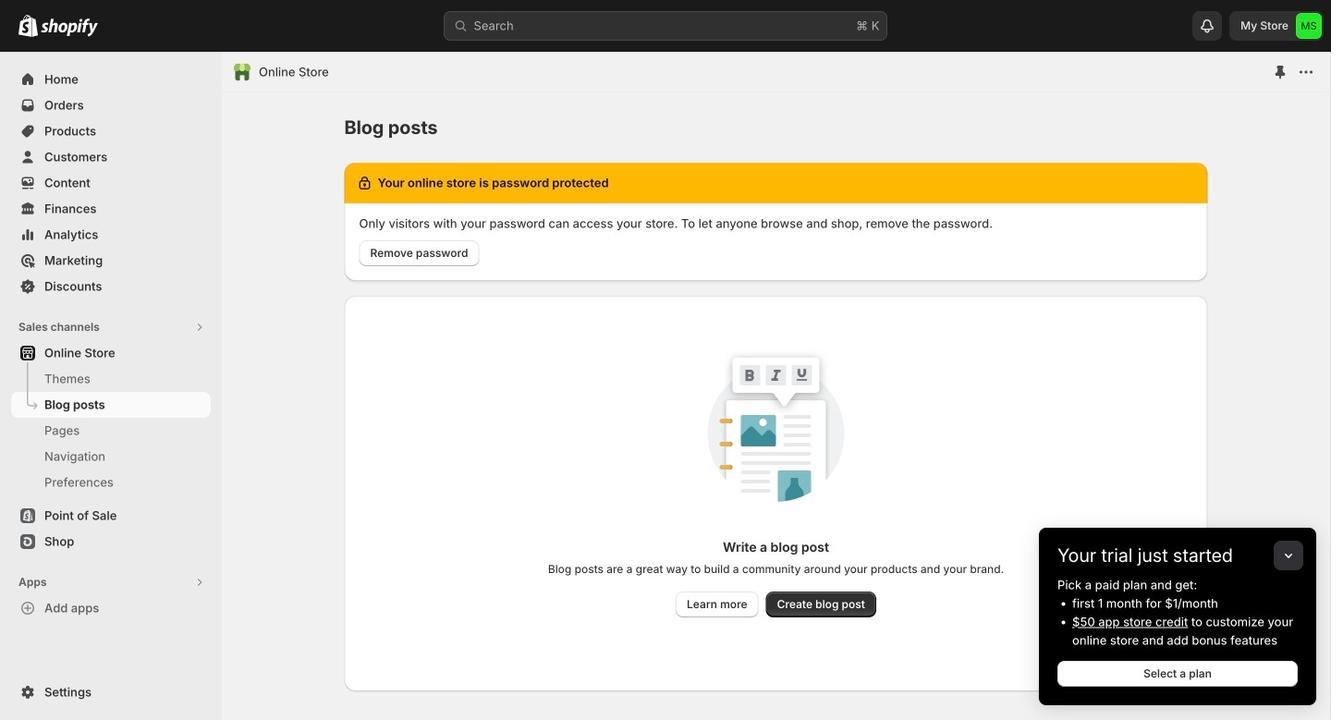 Task type: locate. For each thing, give the bounding box(es) containing it.
0 horizontal spatial shopify image
[[18, 15, 38, 37]]

shopify image
[[18, 15, 38, 37], [41, 18, 98, 37]]



Task type: vqa. For each thing, say whether or not it's contained in the screenshot.
and inside the 'LINK'
no



Task type: describe. For each thing, give the bounding box(es) containing it.
my store image
[[1296, 13, 1322, 39]]

online store image
[[233, 63, 252, 81]]

1 horizontal spatial shopify image
[[41, 18, 98, 37]]



